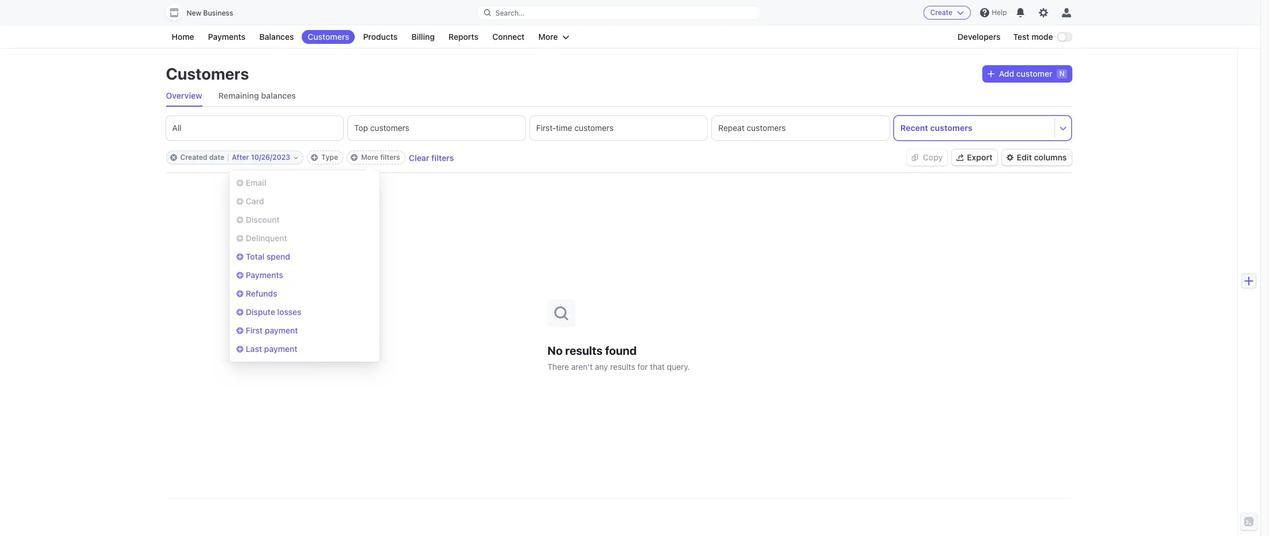 Task type: locate. For each thing, give the bounding box(es) containing it.
add
[[999, 69, 1015, 78]]

1 horizontal spatial results
[[610, 362, 635, 371]]

0 vertical spatial payments
[[208, 32, 246, 42]]

customers right time
[[575, 123, 614, 133]]

payment for first payment
[[265, 325, 298, 335]]

customers for top customers
[[370, 123, 409, 133]]

payment
[[265, 325, 298, 335], [264, 344, 297, 354]]

0 vertical spatial customers
[[308, 32, 349, 42]]

customers for repeat customers
[[747, 123, 786, 133]]

0 horizontal spatial filters
[[380, 153, 400, 162]]

payment down first payment
[[264, 344, 297, 354]]

dispute
[[246, 307, 275, 317]]

4 customers from the left
[[930, 123, 973, 133]]

overview
[[166, 91, 202, 100]]

2 tab list from the top
[[166, 116, 1072, 140]]

results
[[565, 344, 603, 357], [610, 362, 635, 371]]

0 horizontal spatial payments
[[208, 32, 246, 42]]

top customers link
[[348, 116, 525, 140]]

payments down business
[[208, 32, 246, 42]]

payments
[[208, 32, 246, 42], [246, 270, 283, 280]]

filters for clear filters
[[431, 153, 454, 162]]

0 horizontal spatial results
[[565, 344, 603, 357]]

payment down dispute losses
[[265, 325, 298, 335]]

add more filters image
[[351, 154, 358, 161]]

customers
[[370, 123, 409, 133], [575, 123, 614, 133], [747, 123, 786, 133], [930, 123, 973, 133]]

for
[[638, 362, 648, 371]]

tab list containing all
[[166, 116, 1072, 140]]

remove created date image
[[170, 154, 177, 161]]

customers left products
[[308, 32, 349, 42]]

more right add more filters icon
[[361, 153, 378, 162]]

balances
[[259, 32, 294, 42]]

new
[[187, 9, 201, 17]]

more inside clear filters toolbar
[[361, 153, 378, 162]]

payment inside last payment button
[[264, 344, 297, 354]]

1 vertical spatial payment
[[264, 344, 297, 354]]

1 tab list from the top
[[166, 85, 1072, 107]]

add type image
[[311, 154, 318, 161]]

more inside more button
[[539, 32, 558, 42]]

first
[[246, 325, 263, 335]]

payments link
[[202, 30, 251, 44]]

balances
[[261, 91, 296, 100]]

results up aren't
[[565, 344, 603, 357]]

customer
[[1017, 69, 1053, 78]]

billing
[[412, 32, 435, 42]]

connect
[[492, 32, 525, 42]]

developers
[[958, 32, 1001, 42]]

found
[[605, 344, 637, 357]]

1 vertical spatial results
[[610, 362, 635, 371]]

1 vertical spatial customers
[[166, 64, 249, 83]]

customers inside "link"
[[930, 123, 973, 133]]

1 horizontal spatial filters
[[431, 153, 454, 162]]

0 vertical spatial results
[[565, 344, 603, 357]]

1 customers from the left
[[370, 123, 409, 133]]

customers right repeat
[[747, 123, 786, 133]]

Search… text field
[[477, 5, 761, 20]]

0 vertical spatial tab list
[[166, 85, 1072, 107]]

0 vertical spatial more
[[539, 32, 558, 42]]

products
[[363, 32, 398, 42]]

home link
[[166, 30, 200, 44]]

there
[[548, 362, 569, 371]]

edit
[[1017, 152, 1032, 162]]

total spend
[[246, 252, 290, 261]]

filters
[[431, 153, 454, 162], [380, 153, 400, 162]]

payment inside first payment button
[[265, 325, 298, 335]]

results down found
[[610, 362, 635, 371]]

payments inside button
[[246, 270, 283, 280]]

clear filters
[[409, 153, 454, 162]]

recent customers
[[901, 123, 973, 133]]

1 vertical spatial payments
[[246, 270, 283, 280]]

1 horizontal spatial customers
[[308, 32, 349, 42]]

0 horizontal spatial more
[[361, 153, 378, 162]]

type
[[321, 153, 338, 162]]

connect link
[[487, 30, 530, 44]]

Search… search field
[[477, 5, 761, 20]]

date
[[209, 153, 224, 162]]

refunds
[[246, 289, 277, 298]]

losses
[[277, 307, 302, 317]]

0 vertical spatial payment
[[265, 325, 298, 335]]

1 horizontal spatial more
[[539, 32, 558, 42]]

dispute losses
[[246, 307, 302, 317]]

customers up copy
[[930, 123, 973, 133]]

3 customers from the left
[[747, 123, 786, 133]]

total
[[246, 252, 264, 261]]

new business
[[187, 9, 233, 17]]

after 10/26/2023
[[232, 153, 290, 162]]

that
[[650, 362, 665, 371]]

repeat customers link
[[712, 116, 890, 140]]

edit created date image
[[294, 155, 298, 160]]

first payment
[[246, 325, 298, 335]]

filters left clear
[[380, 153, 400, 162]]

more right 'connect'
[[539, 32, 558, 42]]

1 vertical spatial more
[[361, 153, 378, 162]]

tab list
[[166, 85, 1072, 107], [166, 116, 1072, 140]]

add customer
[[999, 69, 1053, 78]]

dispute losses button
[[237, 306, 373, 318]]

customers right top at top left
[[370, 123, 409, 133]]

remaining balances
[[218, 91, 296, 100]]

more for more
[[539, 32, 558, 42]]

clear
[[409, 153, 429, 162]]

filters right clear
[[431, 153, 454, 162]]

1 horizontal spatial payments
[[246, 270, 283, 280]]

payments up refunds
[[246, 270, 283, 280]]

more
[[539, 32, 558, 42], [361, 153, 378, 162]]

customers up overview
[[166, 64, 249, 83]]

1 vertical spatial tab list
[[166, 116, 1072, 140]]

clear filters toolbar
[[166, 151, 454, 164]]

open overflow menu image
[[1060, 124, 1067, 131]]

refunds button
[[237, 288, 373, 299]]



Task type: vqa. For each thing, say whether or not it's contained in the screenshot.
the right svg "Image"
yes



Task type: describe. For each thing, give the bounding box(es) containing it.
search…
[[496, 8, 525, 17]]

help button
[[976, 3, 1012, 22]]

developers link
[[952, 30, 1007, 44]]

total spend button
[[237, 251, 373, 263]]

more filters
[[361, 153, 400, 162]]

remaining
[[218, 91, 259, 100]]

test
[[1014, 32, 1030, 42]]

columns
[[1034, 152, 1067, 162]]

overview link
[[166, 85, 202, 106]]

test mode
[[1014, 32, 1053, 42]]

all link
[[166, 116, 343, 140]]

notifications image
[[1016, 8, 1026, 17]]

mode
[[1032, 32, 1053, 42]]

repeat
[[719, 123, 745, 133]]

after
[[232, 153, 249, 162]]

spend
[[267, 252, 290, 261]]

copy button
[[907, 149, 948, 166]]

aren't
[[571, 362, 593, 371]]

remaining balances link
[[218, 85, 296, 106]]

home
[[172, 32, 194, 42]]

first payment button
[[237, 325, 373, 336]]

first-
[[536, 123, 556, 133]]

filters for more filters
[[380, 153, 400, 162]]

edit columns button
[[1002, 149, 1072, 166]]

balances link
[[254, 30, 300, 44]]

first-time customers link
[[530, 116, 708, 140]]

created date
[[180, 153, 224, 162]]

0 horizontal spatial customers
[[166, 64, 249, 83]]

svg image
[[912, 154, 919, 161]]

copy
[[923, 152, 943, 162]]

top
[[354, 123, 368, 133]]

first-time customers
[[536, 123, 614, 133]]

time
[[556, 123, 572, 133]]

export button
[[952, 149, 997, 166]]

tab list containing overview
[[166, 85, 1072, 107]]

all
[[172, 123, 182, 133]]

10/26/2023
[[251, 153, 290, 162]]

customers link
[[302, 30, 355, 44]]

payments button
[[237, 269, 373, 281]]

any
[[595, 362, 608, 371]]

customers inside "link"
[[308, 32, 349, 42]]

products link
[[357, 30, 403, 44]]

last payment
[[246, 344, 297, 354]]

clear filters button
[[409, 153, 454, 162]]

svg image
[[988, 70, 995, 77]]

billing link
[[406, 30, 441, 44]]

query.
[[667, 362, 690, 371]]

recent customers link
[[894, 116, 1055, 140]]

no results found there aren't any results for that query.
[[548, 344, 690, 371]]

export
[[967, 152, 993, 162]]

no
[[548, 344, 563, 357]]

n
[[1060, 69, 1065, 78]]

customers for recent customers
[[930, 123, 973, 133]]

payment for last payment
[[264, 344, 297, 354]]

2 customers from the left
[[575, 123, 614, 133]]

more button
[[533, 30, 575, 44]]

last payment button
[[237, 343, 373, 355]]

help
[[992, 8, 1007, 17]]

create button
[[924, 6, 971, 20]]

reports link
[[443, 30, 484, 44]]

reports
[[449, 32, 479, 42]]

top customers
[[354, 123, 409, 133]]

new business button
[[166, 5, 245, 21]]

recent
[[901, 123, 928, 133]]

repeat customers
[[719, 123, 786, 133]]

created
[[180, 153, 207, 162]]

edit columns
[[1017, 152, 1067, 162]]

last
[[246, 344, 262, 354]]

create
[[931, 8, 953, 17]]

more for more filters
[[361, 153, 378, 162]]

business
[[203, 9, 233, 17]]



